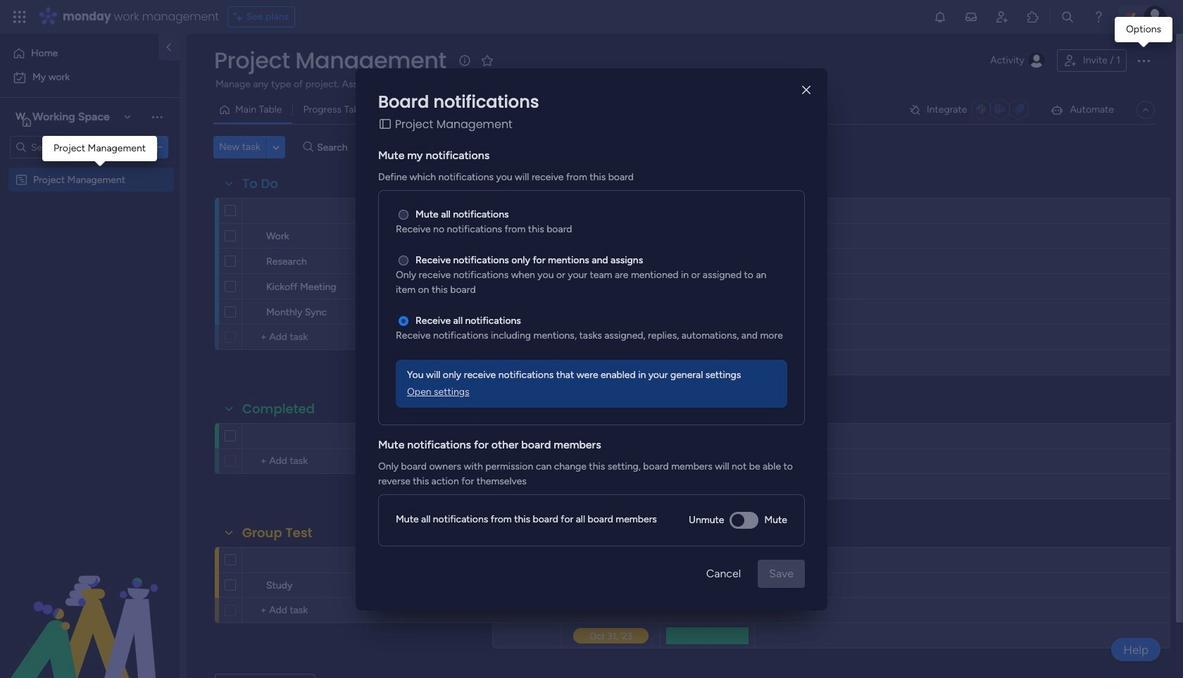 Task type: describe. For each thing, give the bounding box(es) containing it.
show board description image
[[456, 54, 473, 68]]

update feed image
[[964, 10, 978, 24]]

add to favorites image
[[480, 53, 494, 67]]

column information image
[[735, 555, 747, 566]]

Search in workspace field
[[30, 139, 118, 155]]

see plans image
[[234, 9, 246, 25]]

collapse board header image
[[1140, 104, 1151, 115]]

0 vertical spatial option
[[8, 42, 150, 65]]

add view image
[[386, 105, 392, 115]]

lottie animation image
[[0, 536, 180, 678]]

notifications image
[[933, 10, 947, 24]]

Search field
[[313, 137, 356, 157]]

board activity image
[[1028, 52, 1045, 69]]

1 vertical spatial option
[[8, 66, 171, 89]]

select product image
[[13, 10, 27, 24]]

2 vertical spatial option
[[0, 167, 180, 169]]

search everything image
[[1061, 10, 1075, 24]]

bob builder image
[[1144, 6, 1166, 28]]

v2 overdue deadline image
[[567, 229, 578, 243]]

close image
[[802, 85, 811, 96]]



Task type: vqa. For each thing, say whether or not it's contained in the screenshot.
"Search everything" icon
yes



Task type: locate. For each thing, give the bounding box(es) containing it.
dialog
[[356, 68, 828, 610]]

list box
[[0, 164, 180, 381]]

help image
[[1092, 10, 1106, 24]]

invite members image
[[995, 10, 1009, 24]]

option
[[8, 42, 150, 65], [8, 66, 171, 89], [0, 167, 180, 169]]

lottie animation element
[[0, 536, 180, 678]]

angle down image
[[273, 142, 279, 152]]

v2 overdue deadline image
[[567, 254, 578, 268]]

None field
[[211, 46, 450, 75], [239, 175, 282, 193], [509, 203, 545, 219], [239, 400, 318, 418], [509, 429, 545, 444], [587, 429, 635, 444], [239, 524, 316, 542], [690, 552, 725, 568], [211, 46, 450, 75], [239, 175, 282, 193], [509, 203, 545, 219], [239, 400, 318, 418], [509, 429, 545, 444], [587, 429, 635, 444], [239, 524, 316, 542], [690, 552, 725, 568]]

v2 search image
[[303, 139, 313, 155]]

workspace image
[[13, 109, 27, 125]]

arrow down image
[[479, 139, 495, 156]]

v2 done deadline image
[[567, 280, 578, 293]]

monday marketplace image
[[1026, 10, 1040, 24]]

workspace selection element
[[13, 108, 112, 127]]



